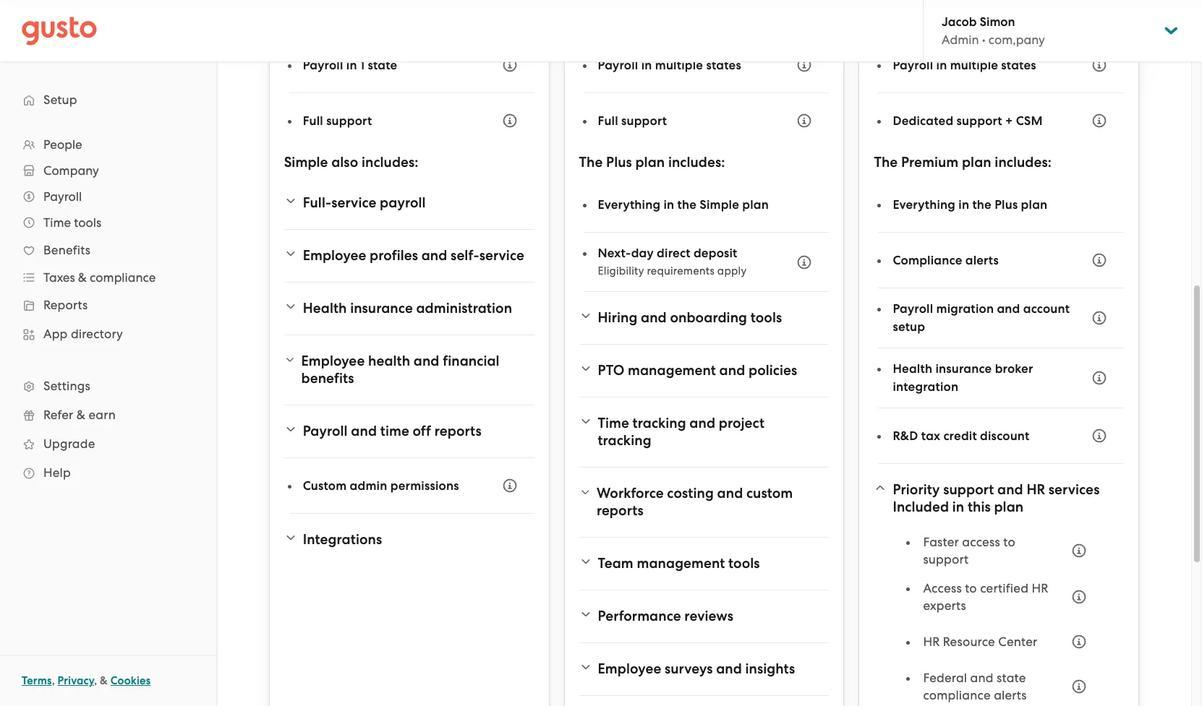 Task type: vqa. For each thing, say whether or not it's contained in the screenshot.
see to the top
no



Task type: describe. For each thing, give the bounding box(es) containing it.
0 vertical spatial service
[[331, 195, 377, 211]]

discount
[[980, 429, 1030, 444]]

self-
[[451, 247, 479, 264]]

app directory
[[43, 327, 123, 342]]

simple also includes:
[[284, 154, 419, 171]]

integrations button
[[284, 523, 534, 558]]

0 vertical spatial tracking
[[633, 415, 686, 432]]

taxes
[[43, 271, 75, 285]]

earn
[[89, 408, 116, 423]]

reports for workforce costing and custom reports
[[597, 503, 644, 520]]

benefits link
[[14, 237, 202, 263]]

employee surveys and insights
[[598, 661, 795, 678]]

pto management and policies
[[598, 363, 798, 379]]

everything in the simple plan
[[598, 197, 769, 212]]

+
[[1006, 113, 1013, 128]]

access to certified hr experts
[[924, 582, 1049, 614]]

management for team
[[637, 556, 725, 572]]

hr for certified
[[1032, 582, 1049, 596]]

payroll migration and account setup
[[893, 302, 1070, 335]]

csm
[[1016, 113, 1043, 128]]

employee health and financial benefits button
[[284, 344, 534, 397]]

company
[[43, 164, 99, 178]]

includes: for the plus plan includes:
[[668, 154, 725, 171]]

the premium plan includes:
[[874, 154, 1052, 171]]

home image
[[22, 16, 97, 45]]

apply
[[718, 265, 747, 278]]

custom admin permissions
[[303, 479, 459, 494]]

everything for premium
[[893, 197, 956, 212]]

insurance for broker
[[936, 362, 992, 377]]

health insurance administration button
[[284, 292, 534, 326]]

migration
[[937, 302, 994, 317]]

employee for employee profiles and self-service
[[303, 247, 366, 264]]

workforce costing and custom reports button
[[579, 477, 830, 529]]

setup
[[893, 320, 926, 335]]

compliance inside taxes & compliance dropdown button
[[90, 271, 156, 285]]

and for workforce costing and custom reports
[[717, 486, 743, 502]]

refer
[[43, 408, 73, 423]]

certified
[[981, 582, 1029, 596]]

insights
[[746, 661, 795, 678]]

directory
[[71, 327, 123, 342]]

payroll in 1 state
[[303, 58, 397, 73]]

r&d tax credit discount
[[893, 429, 1030, 444]]

eligibility
[[598, 265, 644, 278]]

people
[[43, 137, 82, 152]]

help
[[43, 466, 71, 480]]

admin
[[350, 479, 387, 494]]

next-day direct deposit eligibility requirements apply
[[598, 246, 747, 278]]

resource
[[943, 635, 996, 650]]

benefits
[[301, 370, 354, 387]]

privacy link
[[58, 675, 94, 688]]

payroll and time off reports
[[303, 423, 482, 440]]

health for health insurance broker integration
[[893, 362, 933, 377]]

and for employee profiles and self-service
[[422, 247, 447, 264]]

taxes & compliance button
[[14, 265, 202, 291]]

hr for and
[[1027, 482, 1046, 499]]

multiple for dedicated
[[951, 58, 999, 73]]

onboarding
[[670, 310, 747, 326]]

1 includes: from the left
[[362, 154, 419, 171]]

reviews
[[685, 609, 734, 625]]

time tracking and project tracking
[[598, 415, 765, 449]]

list containing faster access to support
[[908, 534, 1096, 707]]

states for dedicated support + csm
[[1002, 58, 1037, 73]]

employee health and financial benefits
[[301, 353, 500, 387]]

time
[[380, 423, 409, 440]]

1
[[360, 58, 365, 73]]

pto
[[598, 363, 625, 379]]

support up simple also includes:
[[326, 113, 372, 128]]

tools inside list
[[74, 216, 101, 230]]

support inside faster access to support
[[924, 553, 969, 567]]

and left time
[[351, 423, 377, 440]]

upgrade link
[[14, 431, 202, 457]]

deposit
[[694, 246, 738, 261]]

account
[[1024, 302, 1070, 317]]

time for time tracking and project tracking
[[598, 415, 629, 432]]

next-
[[598, 246, 631, 261]]

costing
[[667, 486, 714, 502]]

to inside access to certified hr experts
[[965, 582, 977, 596]]

employee for employee surveys and insights
[[598, 661, 662, 678]]

1 horizontal spatial plus
[[995, 197, 1018, 212]]

and inside federal and state compliance alerts
[[971, 671, 994, 686]]

time tools
[[43, 216, 101, 230]]

2 vertical spatial tools
[[729, 556, 760, 572]]

0 vertical spatial simple
[[284, 154, 328, 171]]

and for employee surveys and insights
[[716, 661, 742, 678]]

employee profiles and self-service
[[303, 247, 525, 264]]

the for plus
[[678, 197, 697, 212]]

multiple for full
[[655, 58, 703, 73]]

2 vertical spatial &
[[100, 675, 108, 688]]

team management tools
[[598, 556, 760, 572]]

broker
[[995, 362, 1034, 377]]

terms link
[[22, 675, 52, 688]]

to inside faster access to support
[[1004, 535, 1016, 550]]

management for pto
[[628, 363, 716, 379]]

full-service payroll
[[303, 195, 426, 211]]

compliance
[[893, 253, 963, 268]]

and right hiring on the top of the page
[[641, 310, 667, 326]]

services
[[1049, 482, 1100, 499]]

com,pany
[[989, 33, 1045, 47]]

refer & earn
[[43, 408, 116, 423]]

priority
[[893, 482, 940, 499]]

pto management and policies button
[[579, 354, 830, 389]]

full for payroll in 1 state
[[303, 113, 323, 128]]

compliance alerts
[[893, 253, 999, 268]]

1 horizontal spatial simple
[[700, 197, 740, 212]]

workforce
[[597, 486, 664, 502]]

company button
[[14, 158, 202, 184]]



Task type: locate. For each thing, give the bounding box(es) containing it.
0 horizontal spatial ,
[[52, 675, 55, 688]]

hiring and onboarding tools button
[[579, 301, 830, 336]]

hr
[[1027, 482, 1046, 499], [1032, 582, 1049, 596], [924, 635, 940, 650]]

policies
[[749, 363, 798, 379]]

insurance inside health insurance broker integration
[[936, 362, 992, 377]]

jacob
[[942, 14, 977, 30]]

0 horizontal spatial payroll in multiple states
[[598, 58, 742, 73]]

0 horizontal spatial list
[[0, 132, 216, 488]]

health inside health insurance broker integration
[[893, 362, 933, 377]]

0 vertical spatial list
[[0, 132, 216, 488]]

1 full support from the left
[[303, 113, 372, 128]]

0 horizontal spatial time
[[43, 216, 71, 230]]

2 everything from the left
[[893, 197, 956, 212]]

tools up policies
[[751, 310, 782, 326]]

list
[[0, 132, 216, 488], [908, 534, 1096, 707]]

1 vertical spatial service
[[479, 247, 525, 264]]

0 vertical spatial employee
[[303, 247, 366, 264]]

simon
[[980, 14, 1016, 30]]

2 full from the left
[[598, 113, 618, 128]]

0 vertical spatial time
[[43, 216, 71, 230]]

reports right off
[[435, 423, 482, 440]]

settings
[[43, 379, 90, 394]]

and inside priority support and hr services included in this plan
[[998, 482, 1024, 499]]

included
[[893, 499, 949, 516]]

compliance inside federal and state compliance alerts
[[924, 689, 991, 703]]

0 vertical spatial &
[[78, 271, 87, 285]]

plus
[[606, 154, 632, 171], [995, 197, 1018, 212]]

service
[[331, 195, 377, 211], [479, 247, 525, 264]]

health
[[303, 300, 347, 317], [893, 362, 933, 377]]

hiring
[[598, 310, 638, 326]]

support up the plus plan includes:
[[622, 113, 667, 128]]

employee for employee health and financial benefits
[[301, 353, 365, 370]]

everything down premium
[[893, 197, 956, 212]]

0 vertical spatial health
[[303, 300, 347, 317]]

states for full support
[[707, 58, 742, 73]]

employee up benefits
[[301, 353, 365, 370]]

& inside dropdown button
[[78, 271, 87, 285]]

1 horizontal spatial health
[[893, 362, 933, 377]]

employee profiles and self-service button
[[284, 239, 534, 274]]

1 everything from the left
[[598, 197, 661, 212]]

0 vertical spatial tools
[[74, 216, 101, 230]]

financial
[[443, 353, 500, 370]]

1 horizontal spatial state
[[997, 671, 1026, 686]]

1 horizontal spatial states
[[1002, 58, 1037, 73]]

1 multiple from the left
[[655, 58, 703, 73]]

and inside employee health and financial benefits
[[414, 353, 440, 370]]

reports for payroll and time off reports
[[435, 423, 482, 440]]

alerts down the center
[[994, 689, 1027, 703]]

performance reviews button
[[579, 600, 830, 635]]

credit
[[944, 429, 977, 444]]

1 horizontal spatial the
[[973, 197, 992, 212]]

full-service payroll button
[[284, 186, 534, 221]]

and for employee health and financial benefits
[[414, 353, 440, 370]]

and inside time tracking and project tracking
[[690, 415, 716, 432]]

reports
[[435, 423, 482, 440], [597, 503, 644, 520]]

payroll inside list
[[43, 190, 82, 204]]

app directory link
[[14, 321, 202, 347]]

experts
[[924, 599, 967, 614]]

states
[[707, 58, 742, 73], [1002, 58, 1037, 73]]

1 vertical spatial compliance
[[924, 689, 991, 703]]

1 states from the left
[[707, 58, 742, 73]]

premium
[[902, 154, 959, 171]]

full up simple also includes:
[[303, 113, 323, 128]]

custom
[[303, 479, 347, 494]]

0 vertical spatial to
[[1004, 535, 1016, 550]]

time for time tools
[[43, 216, 71, 230]]

and down the discount
[[998, 482, 1024, 499]]

1 vertical spatial insurance
[[936, 362, 992, 377]]

1 vertical spatial employee
[[301, 353, 365, 370]]

1 horizontal spatial reports
[[597, 503, 644, 520]]

1 vertical spatial reports
[[597, 503, 644, 520]]

hr resource center
[[924, 635, 1038, 650]]

support down faster
[[924, 553, 969, 567]]

1 vertical spatial simple
[[700, 197, 740, 212]]

2 includes: from the left
[[668, 154, 725, 171]]

workforce costing and custom reports
[[597, 486, 793, 520]]

plan inside priority support and hr services included in this plan
[[994, 499, 1024, 516]]

insurance for administration
[[350, 300, 413, 317]]

2 multiple from the left
[[951, 58, 999, 73]]

cookies button
[[111, 673, 151, 690]]

and left policies
[[720, 363, 745, 379]]

0 vertical spatial compliance
[[90, 271, 156, 285]]

people button
[[14, 132, 202, 158]]

and right surveys
[[716, 661, 742, 678]]

0 horizontal spatial full
[[303, 113, 323, 128]]

simple up the deposit
[[700, 197, 740, 212]]

0 vertical spatial state
[[368, 58, 397, 73]]

1 the from the left
[[678, 197, 697, 212]]

1 horizontal spatial full support
[[598, 113, 667, 128]]

, left cookies
[[94, 675, 97, 688]]

0 horizontal spatial the
[[579, 154, 603, 171]]

full support
[[303, 113, 372, 128], [598, 113, 667, 128]]

and inside payroll migration and account setup
[[997, 302, 1021, 317]]

reports inside workforce costing and custom reports
[[597, 503, 644, 520]]

the for the premium plan includes:
[[874, 154, 898, 171]]

2 full support from the left
[[598, 113, 667, 128]]

custom
[[747, 486, 793, 502]]

1 vertical spatial management
[[637, 556, 725, 572]]

& left cookies
[[100, 675, 108, 688]]

faster
[[924, 535, 959, 550]]

setup
[[43, 93, 77, 107]]

0 vertical spatial insurance
[[350, 300, 413, 317]]

reports link
[[14, 292, 202, 318]]

and left project
[[690, 415, 716, 432]]

& for earn
[[77, 408, 85, 423]]

1 vertical spatial &
[[77, 408, 85, 423]]

performance reviews
[[598, 609, 734, 625]]

full support for 1
[[303, 113, 372, 128]]

health inside dropdown button
[[303, 300, 347, 317]]

full support for multiple
[[598, 113, 667, 128]]

surveys
[[665, 661, 713, 678]]

0 horizontal spatial everything
[[598, 197, 661, 212]]

support
[[326, 113, 372, 128], [622, 113, 667, 128], [957, 113, 1003, 128], [944, 482, 994, 499], [924, 553, 969, 567]]

1 , from the left
[[52, 675, 55, 688]]

admin
[[942, 33, 979, 47]]

0 horizontal spatial insurance
[[350, 300, 413, 317]]

and down hr resource center
[[971, 671, 994, 686]]

1 horizontal spatial everything
[[893, 197, 956, 212]]

team management tools button
[[579, 547, 830, 582]]

1 vertical spatial state
[[997, 671, 1026, 686]]

management down hiring and onboarding tools
[[628, 363, 716, 379]]

also
[[331, 154, 358, 171]]

compliance up reports link
[[90, 271, 156, 285]]

performance
[[598, 609, 681, 625]]

in inside priority support and hr services included in this plan
[[953, 499, 965, 516]]

1 horizontal spatial time
[[598, 415, 629, 432]]

0 horizontal spatial full support
[[303, 113, 372, 128]]

0 vertical spatial hr
[[1027, 482, 1046, 499]]

1 horizontal spatial ,
[[94, 675, 97, 688]]

1 horizontal spatial includes:
[[668, 154, 725, 171]]

1 vertical spatial hr
[[1032, 582, 1049, 596]]

support up "this"
[[944, 482, 994, 499]]

1 horizontal spatial list
[[908, 534, 1096, 707]]

0 horizontal spatial states
[[707, 58, 742, 73]]

the plus plan includes:
[[579, 154, 725, 171]]

employee surveys and insights button
[[579, 653, 830, 687]]

time
[[43, 216, 71, 230], [598, 415, 629, 432]]

tracking down 'pto management and policies'
[[633, 415, 686, 432]]

multiple
[[655, 58, 703, 73], [951, 58, 999, 73]]

permissions
[[391, 479, 459, 494]]

integration
[[893, 380, 959, 395]]

1 horizontal spatial to
[[1004, 535, 1016, 550]]

health insurance administration
[[303, 300, 512, 317]]

full for payroll in multiple states
[[598, 113, 618, 128]]

payroll in multiple states
[[598, 58, 742, 73], [893, 58, 1037, 73]]

payroll
[[303, 58, 343, 73], [598, 58, 639, 73], [893, 58, 934, 73], [43, 190, 82, 204], [893, 302, 934, 317], [303, 423, 348, 440]]

1 horizontal spatial insurance
[[936, 362, 992, 377]]

requirements
[[647, 265, 715, 278]]

0 horizontal spatial plus
[[606, 154, 632, 171]]

dedicated
[[893, 113, 954, 128]]

and inside workforce costing and custom reports
[[717, 486, 743, 502]]

0 horizontal spatial the
[[678, 197, 697, 212]]

compliance down federal
[[924, 689, 991, 703]]

tools up "reviews"
[[729, 556, 760, 572]]

support inside priority support and hr services included in this plan
[[944, 482, 994, 499]]

insurance up the health
[[350, 300, 413, 317]]

list containing people
[[0, 132, 216, 488]]

2 the from the left
[[874, 154, 898, 171]]

employee down performance
[[598, 661, 662, 678]]

and left custom on the right bottom
[[717, 486, 743, 502]]

administration
[[416, 300, 512, 317]]

1 horizontal spatial service
[[479, 247, 525, 264]]

1 horizontal spatial the
[[874, 154, 898, 171]]

payroll in multiple states for full
[[598, 58, 742, 73]]

support left +
[[957, 113, 1003, 128]]

integrations
[[303, 532, 382, 548]]

state inside federal and state compliance alerts
[[997, 671, 1026, 686]]

1 vertical spatial list
[[908, 534, 1096, 707]]

hr left services
[[1027, 482, 1046, 499]]

hr inside priority support and hr services included in this plan
[[1027, 482, 1046, 499]]

priority support and hr services included in this plan
[[893, 482, 1100, 516]]

reports down workforce
[[597, 503, 644, 520]]

everything for plus
[[598, 197, 661, 212]]

employee inside employee health and financial benefits
[[301, 353, 365, 370]]

reports
[[43, 298, 88, 313]]

insurance up the integration
[[936, 362, 992, 377]]

access
[[963, 535, 1001, 550]]

gusto navigation element
[[0, 62, 216, 511]]

state down the center
[[997, 671, 1026, 686]]

1 vertical spatial health
[[893, 362, 933, 377]]

tax
[[922, 429, 941, 444]]

employee down full-
[[303, 247, 366, 264]]

1 vertical spatial to
[[965, 582, 977, 596]]

faster access to support
[[924, 535, 1016, 567]]

hr left resource
[[924, 635, 940, 650]]

federal and state compliance alerts
[[924, 671, 1027, 703]]

tracking up workforce
[[598, 433, 652, 449]]

& left the earn
[[77, 408, 85, 423]]

and left account
[[997, 302, 1021, 317]]

setup link
[[14, 87, 202, 113]]

payroll inside payroll migration and account setup
[[893, 302, 934, 317]]

help link
[[14, 460, 202, 486]]

0 horizontal spatial state
[[368, 58, 397, 73]]

full support up 'also'
[[303, 113, 372, 128]]

insurance inside dropdown button
[[350, 300, 413, 317]]

2 the from the left
[[973, 197, 992, 212]]

the for premium
[[973, 197, 992, 212]]

everything down the plus plan includes:
[[598, 197, 661, 212]]

1 vertical spatial alerts
[[994, 689, 1027, 703]]

project
[[719, 415, 765, 432]]

access
[[924, 582, 962, 596]]

0 vertical spatial alerts
[[966, 253, 999, 268]]

and for pto management and policies
[[720, 363, 745, 379]]

2 , from the left
[[94, 675, 97, 688]]

time up benefits
[[43, 216, 71, 230]]

1 horizontal spatial payroll in multiple states
[[893, 58, 1037, 73]]

3 includes: from the left
[[995, 154, 1052, 171]]

alerts inside federal and state compliance alerts
[[994, 689, 1027, 703]]

and for payroll migration and account setup
[[997, 302, 1021, 317]]

& for compliance
[[78, 271, 87, 285]]

2 states from the left
[[1002, 58, 1037, 73]]

includes: up payroll
[[362, 154, 419, 171]]

simple left 'also'
[[284, 154, 328, 171]]

0 vertical spatial reports
[[435, 423, 482, 440]]

hr right certified
[[1032, 582, 1049, 596]]

alerts up migration
[[966, 253, 999, 268]]

cookies
[[111, 675, 151, 688]]

management
[[628, 363, 716, 379], [637, 556, 725, 572]]

hr inside access to certified hr experts
[[1032, 582, 1049, 596]]

the down the premium plan includes:
[[973, 197, 992, 212]]

benefits
[[43, 243, 91, 258]]

0 horizontal spatial simple
[[284, 154, 328, 171]]

service down simple also includes:
[[331, 195, 377, 211]]

taxes & compliance
[[43, 271, 156, 285]]

r&d
[[893, 429, 919, 444]]

0 horizontal spatial reports
[[435, 423, 482, 440]]

2 vertical spatial employee
[[598, 661, 662, 678]]

1 vertical spatial tools
[[751, 310, 782, 326]]

state right 1
[[368, 58, 397, 73]]

0 horizontal spatial service
[[331, 195, 377, 211]]

includes: for the premium plan includes:
[[995, 154, 1052, 171]]

0 horizontal spatial multiple
[[655, 58, 703, 73]]

health for health insurance administration
[[303, 300, 347, 317]]

the for the plus plan includes:
[[579, 154, 603, 171]]

&
[[78, 271, 87, 285], [77, 408, 85, 423], [100, 675, 108, 688]]

and right the health
[[414, 353, 440, 370]]

0 horizontal spatial health
[[303, 300, 347, 317]]

health up benefits
[[303, 300, 347, 317]]

health insurance broker integration
[[893, 362, 1034, 395]]

1 the from the left
[[579, 154, 603, 171]]

, left privacy
[[52, 675, 55, 688]]

0 horizontal spatial includes:
[[362, 154, 419, 171]]

reports inside dropdown button
[[435, 423, 482, 440]]

tools down payroll dropdown button
[[74, 216, 101, 230]]

includes: down csm
[[995, 154, 1052, 171]]

app
[[43, 327, 68, 342]]

service up administration
[[479, 247, 525, 264]]

management up performance reviews
[[637, 556, 725, 572]]

0 vertical spatial plus
[[606, 154, 632, 171]]

tools inside dropdown button
[[751, 310, 782, 326]]

1 horizontal spatial full
[[598, 113, 618, 128]]

0 vertical spatial management
[[628, 363, 716, 379]]

and for time tracking and project tracking
[[690, 415, 716, 432]]

the up direct
[[678, 197, 697, 212]]

includes: up everything in the simple plan
[[668, 154, 725, 171]]

payroll in multiple states for dedicated
[[893, 58, 1037, 73]]

0 horizontal spatial to
[[965, 582, 977, 596]]

terms , privacy , & cookies
[[22, 675, 151, 688]]

to
[[1004, 535, 1016, 550], [965, 582, 977, 596]]

time down pto
[[598, 415, 629, 432]]

1 horizontal spatial compliance
[[924, 689, 991, 703]]

1 payroll in multiple states from the left
[[598, 58, 742, 73]]

full support up the plus plan includes:
[[598, 113, 667, 128]]

2 payroll in multiple states from the left
[[893, 58, 1037, 73]]

0 horizontal spatial compliance
[[90, 271, 156, 285]]

1 full from the left
[[303, 113, 323, 128]]

and for priority support and hr services included in this plan
[[998, 482, 1024, 499]]

2 vertical spatial hr
[[924, 635, 940, 650]]

1 vertical spatial tracking
[[598, 433, 652, 449]]

1 vertical spatial time
[[598, 415, 629, 432]]

& right taxes
[[78, 271, 87, 285]]

2 horizontal spatial includes:
[[995, 154, 1052, 171]]

full up the plus plan includes:
[[598, 113, 618, 128]]

this
[[968, 499, 991, 516]]

1 horizontal spatial multiple
[[951, 58, 999, 73]]

time inside time tracking and project tracking
[[598, 415, 629, 432]]

health up the integration
[[893, 362, 933, 377]]

1 vertical spatial plus
[[995, 197, 1018, 212]]

payroll and time off reports button
[[284, 415, 534, 449]]

and left self-
[[422, 247, 447, 264]]

time inside list
[[43, 216, 71, 230]]

employee
[[303, 247, 366, 264], [301, 353, 365, 370], [598, 661, 662, 678]]



